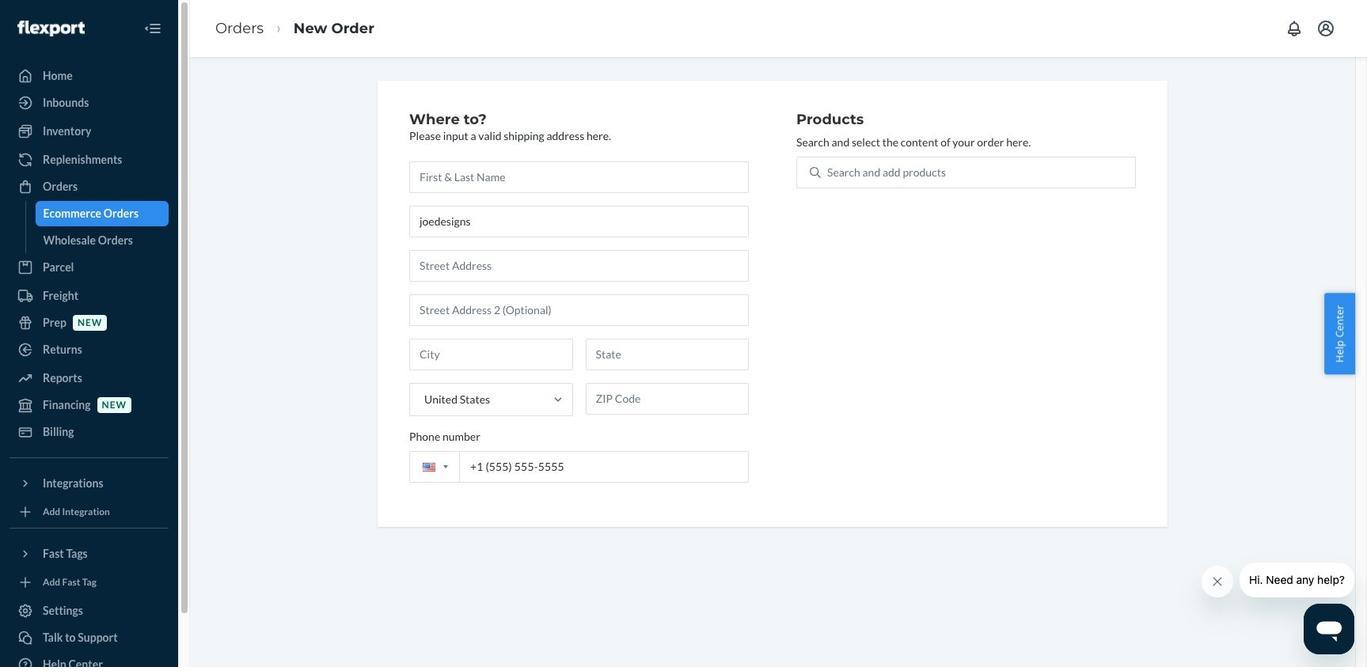 Task type: locate. For each thing, give the bounding box(es) containing it.
State text field
[[586, 339, 749, 370]]

search image
[[810, 167, 821, 178]]

breadcrumbs navigation
[[203, 5, 387, 52]]

ZIP Code text field
[[586, 383, 749, 415]]

open account menu image
[[1317, 19, 1336, 38]]

open notifications image
[[1285, 19, 1304, 38]]

Street Address 2 (Optional) text field
[[409, 294, 749, 326]]

City text field
[[409, 339, 573, 370]]

close navigation image
[[143, 19, 162, 38]]



Task type: vqa. For each thing, say whether or not it's contained in the screenshot.
the for to the top
no



Task type: describe. For each thing, give the bounding box(es) containing it.
First & Last Name text field
[[409, 161, 749, 193]]

Company name text field
[[409, 206, 749, 237]]

1 (702) 123-4567 telephone field
[[409, 451, 749, 483]]

flexport logo image
[[17, 20, 85, 36]]

united states: + 1 image
[[443, 466, 448, 469]]

Street Address text field
[[409, 250, 749, 282]]



